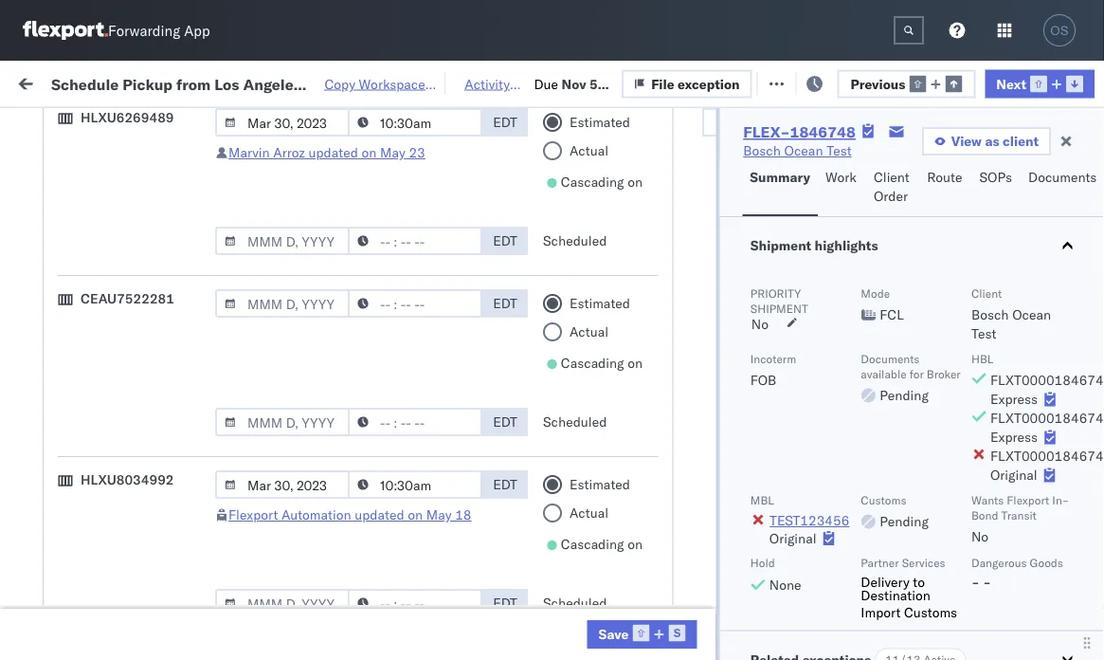 Task type: locate. For each thing, give the bounding box(es) containing it.
summary
[[750, 169, 811, 185]]

2 vertical spatial actual
[[570, 504, 609, 521]]

2 vertical spatial no
[[971, 528, 989, 545]]

1 vertical spatial cascading
[[561, 355, 625, 371]]

on
[[434, 73, 450, 90], [362, 144, 377, 161], [628, 174, 643, 190], [628, 355, 643, 371], [408, 506, 423, 523], [628, 536, 643, 552]]

appointment up "confirm pickup from los angeles, ca" link
[[155, 481, 233, 498]]

flex-188 for confirm pickup from los angeles, ca
[[1047, 524, 1105, 541]]

schedule delivery appointment link down the "ceau7522281"
[[44, 355, 233, 374]]

consignee down 1846748
[[827, 155, 881, 169]]

delivery inside partner services delivery to destination import customs
[[861, 573, 910, 590]]

2 : from the left
[[436, 118, 440, 132]]

upload
[[44, 180, 87, 196], [44, 388, 87, 405]]

4 flex-188 from the top
[[1047, 566, 1105, 582]]

demo for flex-189
[[757, 607, 792, 624]]

pickup for second "schedule pickup from los angeles, ca" "button" from the top of the page
[[103, 305, 144, 321]]

1 vertical spatial clearance
[[147, 388, 208, 405]]

ca for schedule pickup from los angeles, ca link corresponding to 4th "schedule pickup from los angeles, ca" "button" from the bottom of the page
[[44, 282, 62, 299]]

cst, up 1:59 am cst, jan 13, 2023
[[363, 566, 392, 582]]

scheduled
[[543, 232, 607, 249], [543, 413, 607, 430], [543, 595, 607, 611]]

from inside confirm pickup from los angeles, ca
[[140, 514, 168, 530]]

schedule delivery appointment up confirm pickup from los angeles, ca
[[44, 481, 233, 498]]

delivery inside button
[[96, 565, 144, 581]]

estimated for marvin arroz updated on may 23
[[570, 114, 631, 130]]

1 vertical spatial upload customs clearance documents
[[44, 388, 208, 424]]

1 schedule pickup from los angeles, ca from the top
[[44, 263, 256, 299]]

3 schedule pickup from los angeles, ca from the top
[[44, 430, 256, 466]]

1 vertical spatial original
[[769, 530, 817, 546]]

1 vertical spatial upload customs clearance documents link
[[44, 387, 269, 425]]

cdt, for schedule pickup from los angeles, ca link corresponding to 4th "schedule pickup from los angeles, ca" "button" from the bottom of the page
[[363, 274, 393, 290]]

mode button
[[571, 151, 675, 170]]

1 vertical spatial express
[[990, 429, 1038, 445]]

file up mode button
[[652, 75, 675, 92]]

cascading for flexport automation updated on may 18
[[561, 536, 625, 552]]

2 scheduled from the top
[[543, 413, 607, 430]]

0 horizontal spatial file exception
[[652, 75, 740, 92]]

delivery down partner
[[861, 573, 910, 590]]

dangerous
[[971, 556, 1027, 570]]

flex-188 down the in-
[[1047, 524, 1105, 541]]

documents up hlxu8034992
[[44, 407, 112, 424]]

flex-188 up flex-189
[[1047, 566, 1105, 582]]

schedule delivery appointment for 1:59 am cst, dec 14, 2022
[[44, 481, 233, 498]]

0 vertical spatial updated
[[309, 144, 358, 161]]

5 ca from the top
[[44, 616, 62, 633]]

save
[[599, 626, 629, 642]]

demo down none
[[757, 607, 792, 624]]

1:59 am cdt, nov 5, 2022
[[305, 232, 473, 248], [305, 274, 473, 290], [305, 315, 473, 332]]

0 vertical spatial schedule delivery appointment link
[[44, 230, 233, 249]]

6 schedule from the top
[[44, 481, 100, 498]]

flexport
[[704, 190, 753, 207], [1007, 493, 1050, 507], [229, 506, 278, 523], [704, 607, 753, 624]]

5 schedule from the top
[[44, 430, 100, 447]]

no down shipment
[[751, 316, 769, 332]]

consignee down to
[[914, 607, 978, 624]]

client
[[704, 155, 734, 169], [874, 169, 910, 185], [971, 286, 1002, 300]]

0 horizontal spatial no
[[445, 118, 460, 132]]

4 mmm d, yyyy text field from the top
[[215, 589, 350, 617]]

2 - from the left
[[983, 573, 991, 590]]

14, for schedule delivery appointment
[[424, 482, 444, 499]]

appointment down the "ceau7522281"
[[155, 356, 233, 373]]

MMM D, YYYY text field
[[215, 108, 350, 137], [215, 408, 350, 436]]

file up 1846748
[[811, 73, 834, 90]]

14, up 23,
[[424, 482, 444, 499]]

0 vertical spatial express
[[990, 391, 1038, 407]]

client for client name
[[704, 155, 734, 169]]

save button
[[588, 620, 697, 649]]

2 vertical spatial scheduled
[[543, 595, 607, 611]]

6 resize handle column header from the left
[[984, 147, 1007, 660]]

ocean
[[785, 142, 824, 159], [580, 190, 619, 207], [580, 232, 619, 248], [745, 232, 783, 248], [868, 232, 907, 248], [580, 274, 619, 290], [745, 274, 783, 290], [868, 274, 907, 290], [1012, 306, 1051, 323], [580, 315, 619, 332], [745, 315, 783, 332], [868, 315, 907, 332], [580, 357, 619, 374], [745, 357, 783, 374], [868, 357, 907, 374], [580, 399, 619, 415], [745, 399, 783, 415], [868, 399, 907, 415], [580, 440, 619, 457], [745, 440, 783, 457], [580, 482, 619, 499], [745, 482, 783, 499], [868, 482, 907, 499], [580, 524, 619, 541], [745, 524, 783, 541], [868, 524, 907, 541], [745, 566, 783, 582], [868, 566, 907, 582], [580, 607, 619, 624]]

-- : -- -- text field
[[348, 227, 483, 255], [348, 289, 483, 318], [348, 408, 483, 436], [348, 470, 483, 499]]

1 1:59 am cdt, nov 5, 2022 from the top
[[305, 232, 473, 248]]

cst, down 1:00 am cst, nov 9, 2022
[[363, 440, 392, 457]]

1:59 am cdt, nov 5, 2022 for schedule pickup from los angeles, ca link corresponding to 4th "schedule pickup from los angeles, ca" "button" from the bottom of the page
[[305, 274, 473, 290]]

customs
[[90, 180, 143, 196], [90, 388, 143, 405], [861, 493, 907, 507], [904, 604, 957, 620]]

1 demo from the top
[[757, 190, 792, 207]]

1 schedule delivery appointment link from the top
[[44, 230, 233, 249]]

0 vertical spatial appointment
[[155, 231, 233, 248]]

1 vertical spatial confirm
[[44, 565, 92, 581]]

3 mmm d, yyyy text field from the top
[[215, 470, 350, 499]]

1 confirm from the top
[[44, 514, 92, 530]]

customs down workitem button
[[90, 180, 143, 196]]

bookings
[[827, 607, 882, 624]]

ca for schedule pickup from los angeles, ca link corresponding to second "schedule pickup from los angeles, ca" "button" from the top of the page
[[44, 324, 62, 340]]

am for 3rd "schedule pickup from los angeles, ca" "button" from the top of the page's schedule pickup from los angeles, ca link
[[337, 440, 359, 457]]

1 horizontal spatial :
[[436, 118, 440, 132]]

updated up 6:00 pm cst, dec 23, 2022
[[355, 506, 405, 523]]

1 vertical spatial mmm d, yyyy text field
[[215, 408, 350, 436]]

demo down summary
[[757, 190, 792, 207]]

189
[[1088, 607, 1105, 624]]

0 vertical spatial upload
[[44, 180, 87, 196]]

scheduled for flexport automation updated on may 18
[[543, 595, 607, 611]]

for left 'work,'
[[181, 118, 196, 132]]

may
[[380, 144, 406, 161], [427, 506, 452, 523]]

1 flex-184 from the top
[[1047, 232, 1105, 248]]

1 vertical spatial schedule delivery appointment link
[[44, 355, 233, 374]]

4 184 from the top
[[1088, 357, 1105, 374]]

1 vertical spatial cascading on
[[561, 355, 643, 371]]

3 188 from the top
[[1088, 524, 1105, 541]]

pickup for 3rd "schedule pickup from los angeles, ca" "button" from the top of the page
[[103, 430, 144, 447]]

dec for schedule pickup from los angeles, ca
[[396, 440, 421, 457]]

actions
[[1048, 155, 1087, 169]]

1 vertical spatial actual
[[570, 323, 609, 340]]

flex-188 button
[[1017, 436, 1105, 462], [1017, 436, 1105, 462], [1017, 477, 1105, 504], [1017, 477, 1105, 504], [1017, 519, 1105, 546], [1017, 519, 1105, 546], [1017, 561, 1105, 587], [1017, 561, 1105, 587]]

2 14, from the top
[[424, 482, 444, 499]]

18
[[455, 506, 472, 523]]

schedule delivery appointment button
[[44, 230, 233, 251], [44, 355, 233, 376], [44, 480, 233, 501]]

-- : -- -- text field up 23
[[348, 108, 483, 137]]

hold
[[750, 556, 775, 570]]

4 schedule from the top
[[44, 356, 100, 373]]

1:00
[[305, 399, 334, 415]]

schedule delivery appointment up the "ceau7522281"
[[44, 231, 233, 248]]

resize handle column header for mode button
[[671, 147, 694, 660]]

am for upload customs clearance documents link associated with second upload customs clearance documents button
[[337, 399, 359, 415]]

6 am from the top
[[337, 482, 359, 499]]

MMM D, YYYY text field
[[215, 227, 350, 255], [215, 289, 350, 318], [215, 470, 350, 499], [215, 589, 350, 617]]

0 vertical spatial 5,
[[425, 232, 437, 248]]

1 vertical spatial may
[[427, 506, 452, 523]]

14, for schedule pickup from los angeles, ca
[[424, 440, 444, 457]]

status
[[103, 118, 136, 132]]

work down 1846748
[[826, 169, 857, 185]]

schedule delivery appointment link up the "ceau7522281"
[[44, 230, 233, 249]]

cst, left 9,
[[363, 399, 392, 415]]

services
[[902, 556, 946, 570]]

pending
[[880, 387, 929, 404], [880, 513, 929, 530]]

0 horizontal spatial file
[[652, 75, 675, 92]]

1 horizontal spatial original
[[990, 467, 1038, 483]]

None text field
[[894, 16, 925, 45]]

2 vertical spatial schedule delivery appointment button
[[44, 480, 233, 501]]

to
[[913, 573, 925, 590]]

1 horizontal spatial import
[[861, 604, 901, 620]]

1 schedule delivery appointment button from the top
[[44, 230, 233, 251]]

broker
[[927, 367, 961, 381]]

4 -- : -- -- text field from the top
[[348, 470, 483, 499]]

9 ocean fcl from the top
[[580, 524, 647, 541]]

forwarding
[[108, 21, 180, 39]]

1 horizontal spatial file exception
[[811, 73, 899, 90]]

2 188 from the top
[[1088, 482, 1105, 499]]

updated for automation
[[355, 506, 405, 523]]

upload customs clearance documents link for 1st upload customs clearance documents button from the top of the page
[[44, 179, 269, 217]]

1 horizontal spatial client
[[874, 169, 910, 185]]

3 schedule pickup from los angeles, ca link from the top
[[44, 429, 269, 467]]

2 confirm from the top
[[44, 565, 92, 581]]

2 schedule pickup from los angeles, ca link from the top
[[44, 304, 269, 342]]

-- : -- -- text field down 24,
[[348, 589, 483, 617]]

1 vertical spatial scheduled
[[543, 413, 607, 430]]

0 vertical spatial upload customs clearance documents
[[44, 180, 208, 215]]

client inside button
[[704, 155, 734, 169]]

flex-189 button
[[1017, 603, 1105, 629], [1017, 603, 1105, 629]]

file exception
[[811, 73, 899, 90], [652, 75, 740, 92]]

original down test123456
[[769, 530, 817, 546]]

2 1:59 from the top
[[305, 274, 334, 290]]

dec
[[396, 440, 421, 457], [396, 482, 421, 499], [395, 524, 419, 541], [396, 566, 421, 582]]

0 horizontal spatial work
[[177, 73, 210, 90]]

1 5, from the top
[[425, 232, 437, 248]]

schedule delivery appointment link up confirm pickup from los angeles, ca
[[44, 480, 233, 499]]

upload customs clearance documents link for second upload customs clearance documents button
[[44, 387, 269, 425]]

schedule delivery appointment button up confirm pickup from los angeles, ca
[[44, 480, 233, 501]]

2 vertical spatial schedule delivery appointment link
[[44, 480, 233, 499]]

1 am from the top
[[337, 232, 359, 248]]

flex-184 button
[[1017, 227, 1105, 254], [1017, 227, 1105, 254], [1017, 269, 1105, 295], [1017, 269, 1105, 295], [1017, 311, 1105, 337], [1017, 311, 1105, 337], [1017, 352, 1105, 379], [1017, 352, 1105, 379], [1017, 394, 1105, 421], [1017, 394, 1105, 421]]

0 horizontal spatial for
[[181, 118, 196, 132]]

schedule delivery appointment button down the "ceau7522281"
[[44, 355, 233, 376]]

schedule delivery appointment button for 1:59 am cdt, nov 5, 2022
[[44, 230, 233, 251]]

delivery up the "ceau7522281"
[[103, 231, 152, 248]]

1 pending from the top
[[880, 387, 929, 404]]

188 for schedule pickup from los angeles, ca
[[1088, 440, 1105, 457]]

0 horizontal spatial client
[[704, 155, 734, 169]]

1 horizontal spatial -
[[983, 573, 991, 590]]

2 mmm d, yyyy text field from the top
[[215, 289, 350, 318]]

automation
[[282, 506, 351, 523]]

1 cascading on from the top
[[561, 174, 643, 190]]

: left ready
[[136, 118, 139, 132]]

0 horizontal spatial may
[[380, 144, 406, 161]]

0 vertical spatial clearance
[[147, 180, 208, 196]]

confirm inside confirm pickup from los angeles, ca
[[44, 514, 92, 530]]

client up 'order'
[[874, 169, 910, 185]]

5 resize handle column header from the left
[[795, 147, 817, 660]]

1 vertical spatial updated
[[355, 506, 405, 523]]

documents inside the documents available for broker
[[861, 351, 920, 366]]

1 mmm d, yyyy text field from the top
[[215, 227, 350, 255]]

1 horizontal spatial mode
[[861, 286, 890, 300]]

no down "bond" at the right bottom of page
[[971, 528, 989, 545]]

scheduled for marvin arroz updated on may 23
[[543, 232, 607, 249]]

priority shipment
[[750, 286, 808, 315]]

cascading
[[561, 174, 625, 190], [561, 355, 625, 371], [561, 536, 625, 552]]

transit
[[1001, 508, 1037, 522]]

cascading on for flexport automation updated on may 18
[[561, 536, 643, 552]]

2 flxt00001846748 from the top
[[990, 410, 1105, 426]]

dec up 6:00 pm cst, dec 23, 2022
[[396, 482, 421, 499]]

client order button
[[867, 160, 920, 216]]

am for schedule pickup from los angeles, ca link corresponding to 4th "schedule pickup from los angeles, ca" "button" from the bottom of the page
[[337, 274, 359, 290]]

(0)
[[278, 73, 303, 90]]

dec left 23,
[[395, 524, 419, 541]]

angeles,
[[203, 263, 256, 280], [203, 305, 256, 321], [203, 430, 256, 447], [196, 514, 248, 530], [203, 597, 256, 614]]

1:59 am cst, dec 14, 2022 down 1:00 am cst, nov 9, 2022
[[305, 440, 481, 457]]

no
[[445, 118, 460, 132], [751, 316, 769, 332], [971, 528, 989, 545]]

4 188 from the top
[[1088, 566, 1105, 582]]

appointment up the "ceau7522281"
[[155, 231, 233, 248]]

cst, up flexport automation updated on may 18 button
[[363, 482, 392, 499]]

angeles, inside confirm pickup from los angeles, ca
[[196, 514, 248, 530]]

1 -- : -- -- text field from the top
[[348, 227, 483, 255]]

ca for fourth "schedule pickup from los angeles, ca" "button" schedule pickup from los angeles, ca link
[[44, 616, 62, 633]]

confirm up confirm delivery
[[44, 514, 92, 530]]

0 vertical spatial demo
[[757, 190, 792, 207]]

angeles, for 3rd "schedule pickup from los angeles, ca" "button" from the top of the page's schedule pickup from los angeles, ca link
[[203, 430, 256, 447]]

los for fourth "schedule pickup from los angeles, ca" "button"
[[179, 597, 200, 614]]

work inside button
[[826, 169, 857, 185]]

consignee inside button
[[827, 155, 881, 169]]

24,
[[424, 566, 444, 582]]

filtered by:
[[19, 116, 87, 133]]

workitem
[[21, 155, 70, 169]]

ca inside confirm pickup from los angeles, ca
[[44, 532, 62, 549]]

import work
[[131, 73, 210, 90]]

0 vertical spatial work
[[177, 73, 210, 90]]

2022 for schedule delivery appointment link corresponding to 1:59 am cdt, nov 5, 2022
[[440, 232, 473, 248]]

0 vertical spatial upload customs clearance documents link
[[44, 179, 269, 217]]

2 demo from the top
[[757, 607, 792, 624]]

progress
[[296, 118, 343, 132]]

updated down progress
[[309, 144, 358, 161]]

0 horizontal spatial original
[[769, 530, 817, 546]]

3 flex-188 from the top
[[1047, 524, 1105, 541]]

0 vertical spatial 1:59 am cdt, nov 5, 2022
[[305, 232, 473, 248]]

2 horizontal spatial no
[[971, 528, 989, 545]]

5 flex-184 from the top
[[1047, 399, 1105, 415]]

upload customs clearance documents up hlxu8034992
[[44, 388, 208, 424]]

3 184 from the top
[[1088, 315, 1105, 332]]

upload customs clearance documents for second upload customs clearance documents button
[[44, 388, 208, 424]]

1 ca from the top
[[44, 282, 62, 299]]

1 scheduled from the top
[[543, 232, 607, 249]]

confirm delivery button
[[44, 564, 144, 585]]

documents up available
[[861, 351, 920, 366]]

customs up hlxu8034992
[[90, 388, 143, 405]]

1:59 am cst, dec 14, 2022 up 6:00 pm cst, dec 23, 2022
[[305, 482, 481, 499]]

file exception up 1846748
[[811, 73, 899, 90]]

1 vertical spatial import
[[861, 604, 901, 620]]

flxt00001846748
[[990, 372, 1105, 388], [990, 410, 1105, 426], [990, 448, 1105, 464]]

dec for confirm delivery
[[396, 566, 421, 582]]

759 at risk
[[319, 73, 385, 90]]

exception up client name
[[678, 75, 740, 92]]

1 vertical spatial cdt,
[[363, 274, 393, 290]]

blocked,
[[232, 118, 280, 132]]

customs down to
[[904, 604, 957, 620]]

1 vertical spatial flxt00001846748
[[990, 410, 1105, 426]]

resize handle column header
[[271, 147, 294, 660], [482, 147, 504, 660], [548, 147, 571, 660], [671, 147, 694, 660], [795, 147, 817, 660], [984, 147, 1007, 660], [1071, 147, 1093, 660]]

0 vertical spatial scheduled
[[543, 232, 607, 249]]

no right snoozed
[[445, 118, 460, 132]]

1 188 from the top
[[1088, 440, 1105, 457]]

dec left 24,
[[396, 566, 421, 582]]

angeles, for "confirm pickup from los angeles, ca" link
[[196, 514, 248, 530]]

delivery down the "ceau7522281"
[[103, 356, 152, 373]]

0 vertical spatial import
[[131, 73, 173, 90]]

3 edt from the top
[[493, 295, 518, 312]]

3 appointment from the top
[[155, 481, 233, 498]]

2 vertical spatial 1:59 am cdt, nov 5, 2022
[[305, 315, 473, 332]]

work up 'work,'
[[177, 73, 210, 90]]

2 resize handle column header from the left
[[482, 147, 504, 660]]

cascading on for marvin arroz updated on may 23
[[561, 174, 643, 190]]

1 : from the left
[[136, 118, 139, 132]]

2 vertical spatial flxt00001846748
[[990, 448, 1105, 464]]

upload customs clearance documents link down workitem button
[[44, 179, 269, 217]]

1 schedule pickup from los angeles, ca button from the top
[[44, 262, 269, 302]]

1 vertical spatial upload
[[44, 388, 87, 405]]

client inside button
[[874, 169, 910, 185]]

2 schedule delivery appointment link from the top
[[44, 355, 233, 374]]

1 actual from the top
[[570, 142, 609, 159]]

0 vertical spatial upload customs clearance documents button
[[44, 179, 269, 219]]

cst, right the pm
[[361, 524, 391, 541]]

upload customs clearance documents link
[[44, 179, 269, 217], [44, 387, 269, 425]]

0 vertical spatial confirm
[[44, 514, 92, 530]]

1 cdt, from the top
[[363, 232, 393, 248]]

flex id
[[1017, 155, 1052, 169]]

edt for 1st -- : -- -- text box
[[493, 232, 518, 249]]

flexport automation updated on may 18
[[229, 506, 472, 523]]

may up 23,
[[427, 506, 452, 523]]

1846748
[[790, 122, 856, 141]]

schedule delivery appointment button for 1:59 am cst, dec 14, 2022
[[44, 480, 233, 501]]

pending down available
[[880, 387, 929, 404]]

schedule delivery appointment button up the "ceau7522281"
[[44, 230, 233, 251]]

0 vertical spatial 14,
[[424, 440, 444, 457]]

os button
[[1038, 9, 1082, 52]]

sops
[[980, 169, 1013, 185]]

upload customs clearance documents down workitem button
[[44, 180, 208, 215]]

1 vertical spatial appointment
[[155, 356, 233, 373]]

14, down 9,
[[424, 440, 444, 457]]

flexport left automation
[[229, 506, 278, 523]]

batch action button
[[999, 68, 1105, 96]]

demo for flex-166
[[757, 190, 792, 207]]

updated
[[309, 144, 358, 161], [355, 506, 405, 523]]

0 vertical spatial cascading
[[561, 174, 625, 190]]

cdt,
[[363, 232, 393, 248], [363, 274, 393, 290], [363, 315, 393, 332]]

1 vertical spatial 14,
[[424, 482, 444, 499]]

3 ocean fcl from the top
[[580, 274, 647, 290]]

2 upload customs clearance documents button from the top
[[44, 387, 269, 427]]

pending up services
[[880, 513, 929, 530]]

1 184 from the top
[[1088, 232, 1105, 248]]

schedule delivery appointment link for 1:59 am cst, dec 14, 2022
[[44, 480, 233, 499]]

1 appointment from the top
[[155, 231, 233, 248]]

1 vertical spatial schedule delivery appointment
[[44, 356, 233, 373]]

0 vertical spatial flexport demo consignee
[[704, 190, 859, 207]]

2 vertical spatial 5,
[[425, 315, 437, 332]]

dec for confirm pickup from los angeles, ca
[[395, 524, 419, 541]]

8:00 am cst, dec 24, 2022
[[305, 566, 481, 582]]

0 vertical spatial flxt00001846748
[[990, 372, 1105, 388]]

0 vertical spatial schedule delivery appointment button
[[44, 230, 233, 251]]

exception
[[837, 73, 899, 90], [678, 75, 740, 92]]

los for 4th "schedule pickup from los angeles, ca" "button" from the bottom of the page
[[179, 263, 200, 280]]

1 1:59 am cst, dec 14, 2022 from the top
[[305, 440, 481, 457]]

0 vertical spatial pending
[[880, 387, 929, 404]]

1 flexport demo consignee from the top
[[704, 190, 859, 207]]

may left 23
[[380, 144, 406, 161]]

-- : -- -- text field
[[348, 108, 483, 137], [348, 589, 483, 617]]

los for second "schedule pickup from los angeles, ca" "button" from the top of the page
[[179, 305, 200, 321]]

1 vertical spatial schedule delivery appointment button
[[44, 355, 233, 376]]

customs up partner
[[861, 493, 907, 507]]

mode down highlights
[[861, 286, 890, 300]]

angeles, for schedule pickup from los angeles, ca link corresponding to 4th "schedule pickup from los angeles, ca" "button" from the bottom of the page
[[203, 263, 256, 280]]

bosch ocean test
[[744, 142, 852, 159], [704, 232, 812, 248], [827, 232, 935, 248], [704, 274, 812, 290], [827, 274, 935, 290], [704, 315, 812, 332], [827, 315, 935, 332], [704, 357, 812, 374], [827, 357, 935, 374], [704, 399, 812, 415], [827, 399, 935, 415], [704, 440, 812, 457], [704, 482, 812, 499], [827, 482, 935, 499], [704, 524, 812, 541], [827, 524, 935, 541], [704, 566, 812, 582], [827, 566, 935, 582]]

express down hbl
[[990, 391, 1038, 407]]

client up hbl
[[971, 286, 1002, 300]]

confirm pickup from los angeles, ca
[[44, 514, 248, 549]]

1 horizontal spatial no
[[751, 316, 769, 332]]

none
[[769, 576, 801, 593]]

flex-188 for schedule pickup from los angeles, ca
[[1047, 440, 1105, 457]]

6:00 pm cst, dec 23, 2022
[[305, 524, 480, 541]]

1 vertical spatial 5,
[[425, 274, 437, 290]]

schedule delivery appointment for 1:59 am cdt, nov 5, 2022
[[44, 231, 233, 248]]

express
[[990, 391, 1038, 407], [990, 429, 1038, 445]]

cst, left "jan"
[[363, 607, 392, 624]]

2022 for schedule delivery appointment link for 1:59 am cst, dec 14, 2022
[[448, 482, 481, 499]]

forwarding app link
[[23, 21, 210, 40]]

1 14, from the top
[[424, 440, 444, 457]]

import up hlxu6269489
[[131, 73, 173, 90]]

2 edt from the top
[[493, 232, 518, 249]]

due
[[534, 75, 562, 92]]

0 vertical spatial 1:59 am cst, dec 14, 2022
[[305, 440, 481, 457]]

arroz
[[273, 144, 305, 161]]

am for "confirm delivery" link
[[337, 566, 359, 582]]

original up wants
[[990, 467, 1038, 483]]

1 horizontal spatial for
[[910, 367, 924, 381]]

5 am from the top
[[337, 440, 359, 457]]

flexport down hold
[[704, 607, 753, 624]]

: down 205 on track
[[436, 118, 440, 132]]

flexport demo consignee
[[704, 190, 859, 207], [704, 607, 859, 624]]

previous button
[[838, 69, 976, 98]]

4 resize handle column header from the left
[[671, 147, 694, 660]]

0 vertical spatial schedule delivery appointment
[[44, 231, 233, 248]]

delivery down confirm pickup from los angeles, ca
[[96, 565, 144, 581]]

flexport demo consignee down summary
[[704, 190, 859, 207]]

1 vertical spatial 1:59 am cdt, nov 5, 2022
[[305, 274, 473, 290]]

hlxu6269489
[[81, 109, 174, 126]]

2 vertical spatial cascading
[[561, 536, 625, 552]]

import down destination
[[861, 604, 901, 620]]

0 vertical spatial cdt,
[[363, 232, 393, 248]]

client left name
[[704, 155, 734, 169]]

2022 for "confirm delivery" link
[[448, 566, 481, 582]]

at
[[347, 73, 359, 90]]

am for schedule delivery appointment link corresponding to 1:59 am cdt, nov 5, 2022
[[337, 232, 359, 248]]

1:59 am cst, dec 14, 2022
[[305, 440, 481, 457], [305, 482, 481, 499]]

1 schedule delivery appointment from the top
[[44, 231, 233, 248]]

upload customs clearance documents button up hlxu8034992
[[44, 387, 269, 427]]

2 upload customs clearance documents from the top
[[44, 388, 208, 424]]

0 vertical spatial no
[[445, 118, 460, 132]]

dec down 1:00 am cst, nov 9, 2022
[[396, 440, 421, 457]]

for left 'broker'
[[910, 367, 924, 381]]

my work
[[0, 69, 74, 95]]

pickup inside confirm pickup from los angeles, ca
[[96, 514, 136, 530]]

0 vertical spatial may
[[380, 144, 406, 161]]

available
[[861, 367, 907, 381]]

import inside partner services delivery to destination import customs
[[861, 604, 901, 620]]

express up wants
[[990, 429, 1038, 445]]

flexport inside wants flexport in- bond transit no
[[1007, 493, 1050, 507]]

flex-188 up goods
[[1047, 482, 1105, 499]]

3 am from the top
[[337, 315, 359, 332]]

2 schedule pickup from los angeles, ca from the top
[[44, 305, 256, 340]]

3 cascading from the top
[[561, 536, 625, 552]]

2 cascading on from the top
[[561, 355, 643, 371]]

: for status
[[136, 118, 139, 132]]

0 horizontal spatial mode
[[580, 155, 610, 169]]

188
[[1088, 440, 1105, 457], [1088, 482, 1105, 499], [1088, 524, 1105, 541], [1088, 566, 1105, 582]]

1 vertical spatial for
[[910, 367, 924, 381]]

shipment
[[750, 237, 811, 254]]

0 vertical spatial mmm d, yyyy text field
[[215, 108, 350, 137]]

2 vertical spatial schedule delivery appointment
[[44, 481, 233, 498]]

3 cdt, from the top
[[363, 315, 393, 332]]

exception up 1846748
[[837, 73, 899, 90]]

upload customs clearance documents link up hlxu8034992
[[44, 387, 269, 425]]

0 vertical spatial estimated
[[570, 114, 631, 130]]

0 horizontal spatial import
[[131, 73, 173, 90]]

0 horizontal spatial -
[[971, 573, 980, 590]]

4 schedule pickup from los angeles, ca from the top
[[44, 597, 256, 633]]

fcl
[[623, 190, 647, 207], [623, 232, 647, 248], [623, 274, 647, 290], [880, 306, 904, 323], [623, 315, 647, 332], [623, 357, 647, 374], [623, 399, 647, 415], [623, 440, 647, 457], [623, 482, 647, 499], [623, 524, 647, 541], [623, 607, 647, 624]]

: for snoozed
[[436, 118, 440, 132]]

0 vertical spatial -- : -- -- text field
[[348, 108, 483, 137]]

cst, for confirm pickup from los angeles, ca
[[361, 524, 391, 541]]

3 scheduled from the top
[[543, 595, 607, 611]]

3 schedule delivery appointment from the top
[[44, 481, 233, 498]]

1 vertical spatial work
[[826, 169, 857, 185]]

flex-188 for schedule delivery appointment
[[1047, 482, 1105, 499]]

2 clearance from the top
[[147, 388, 208, 405]]

3 schedule delivery appointment link from the top
[[44, 480, 233, 499]]

delivery up confirm pickup from los angeles, ca
[[103, 481, 152, 498]]

1 vertical spatial 1:59 am cst, dec 14, 2022
[[305, 482, 481, 499]]

1 resize handle column header from the left
[[271, 147, 294, 660]]

file exception up client name
[[652, 75, 740, 92]]

flexport demo consignee down none
[[704, 607, 859, 624]]

flex-1846748 link
[[744, 122, 856, 141]]

0 horizontal spatial :
[[136, 118, 139, 132]]

2 horizontal spatial client
[[971, 286, 1002, 300]]

delivery for 8:00 am cst, dec 24, 2022
[[96, 565, 144, 581]]

1 horizontal spatial work
[[826, 169, 857, 185]]

1 vertical spatial upload customs clearance documents button
[[44, 387, 269, 427]]

flex-188 up the in-
[[1047, 440, 1105, 457]]

bond
[[971, 508, 999, 522]]

mode right snooze
[[580, 155, 610, 169]]

los inside confirm pickup from los angeles, ca
[[171, 514, 192, 530]]

confirm down confirm pickup from los angeles, ca
[[44, 565, 92, 581]]

5 1:59 from the top
[[305, 482, 334, 499]]

0 vertical spatial for
[[181, 118, 196, 132]]

1 1:59 from the top
[[305, 232, 334, 248]]

upload customs clearance documents button down workitem button
[[44, 179, 269, 219]]

2 actual from the top
[[570, 323, 609, 340]]

schedule delivery appointment down the "ceau7522281"
[[44, 356, 233, 373]]

4 am from the top
[[337, 399, 359, 415]]

1 horizontal spatial exception
[[837, 73, 899, 90]]

flexport up 'transit'
[[1007, 493, 1050, 507]]

3 actual from the top
[[570, 504, 609, 521]]

2 vertical spatial appointment
[[155, 481, 233, 498]]



Task type: describe. For each thing, give the bounding box(es) containing it.
angeles, for fourth "schedule pickup from los angeles, ca" "button" schedule pickup from los angeles, ca link
[[203, 597, 256, 614]]

ca for "confirm pickup from los angeles, ca" link
[[44, 532, 62, 549]]

cascading for marvin arroz updated on may 23
[[561, 174, 625, 190]]

client order
[[874, 169, 910, 204]]

am for schedule delivery appointment link for 1:59 am cst, dec 14, 2022
[[337, 482, 359, 499]]

marvin arroz updated on may 23 button
[[229, 144, 426, 161]]

bosch inside client bosch ocean test incoterm fob
[[971, 306, 1009, 323]]

cdt, for schedule pickup from los angeles, ca link corresponding to second "schedule pickup from los angeles, ca" "button" from the top of the page
[[363, 315, 393, 332]]

flex-166
[[1047, 190, 1105, 207]]

7 ocean fcl from the top
[[580, 440, 647, 457]]

work,
[[199, 118, 229, 132]]

filtered
[[19, 116, 65, 133]]

flexport demo consignee for flex-166
[[704, 190, 859, 207]]

4 ocean fcl from the top
[[580, 315, 647, 332]]

bookings test consignee
[[827, 607, 978, 624]]

next
[[997, 75, 1027, 92]]

5, for schedule pickup from los angeles, ca link corresponding to 4th "schedule pickup from los angeles, ca" "button" from the bottom of the page
[[425, 274, 437, 290]]

2 -- : -- -- text field from the top
[[348, 289, 483, 318]]

appointment for 1:59 am cdt, nov 5, 2022
[[155, 231, 233, 248]]

mmm d, yyyy text field for 3rd -- : -- -- text box from the bottom of the page
[[215, 289, 350, 318]]

pickup for 4th "schedule pickup from los angeles, ca" "button" from the bottom of the page
[[103, 263, 144, 280]]

2 cascading from the top
[[561, 355, 625, 371]]

deadline
[[305, 155, 351, 169]]

4 flex-184 from the top
[[1047, 357, 1105, 374]]

10 ocean fcl from the top
[[580, 607, 647, 624]]

priority
[[750, 286, 801, 300]]

pending for documents available for broker
[[880, 387, 929, 404]]

route
[[928, 169, 963, 185]]

appointment for 1:59 am cst, dec 14, 2022
[[155, 481, 233, 498]]

upload customs clearance documents for 1st upload customs clearance documents button from the top of the page
[[44, 180, 208, 215]]

my
[[0, 69, 20, 95]]

upload for 1st upload customs clearance documents button from the top of the page
[[44, 180, 87, 196]]

205 on track
[[406, 73, 484, 90]]

risk
[[362, 73, 385, 90]]

3 -- : -- -- text field from the top
[[348, 408, 483, 436]]

as
[[986, 133, 1000, 149]]

confirm for confirm pickup from los angeles, ca
[[44, 514, 92, 530]]

1 flxt00001846748 from the top
[[990, 372, 1105, 388]]

cst, for upload customs clearance documents
[[363, 399, 392, 415]]

os
[[1051, 23, 1069, 37]]

shipment
[[750, 301, 808, 315]]

mmm d, yyyy text field for 4th -- : -- -- text box
[[215, 470, 350, 499]]

759
[[319, 73, 344, 90]]

shipment highlights
[[750, 237, 878, 254]]

2 schedule pickup from los angeles, ca button from the top
[[44, 304, 269, 344]]

6 edt from the top
[[493, 595, 518, 611]]

edt for 2nd -- : -- -- text box from the bottom of the page
[[493, 413, 518, 430]]

in
[[282, 118, 293, 132]]

work inside button
[[177, 73, 210, 90]]

2023
[[444, 607, 477, 624]]

flex
[[1017, 155, 1038, 169]]

from for schedule pickup from los angeles, ca link corresponding to 4th "schedule pickup from los angeles, ca" "button" from the bottom of the page
[[148, 263, 175, 280]]

ocean inside client bosch ocean test incoterm fob
[[1012, 306, 1051, 323]]

delivery for 1:59 am cdt, nov 5, 2022
[[103, 231, 152, 248]]

ready
[[144, 118, 178, 132]]

cst, for schedule pickup from los angeles, ca
[[363, 440, 392, 457]]

confirm for confirm delivery
[[44, 565, 92, 581]]

cst, for schedule delivery appointment
[[363, 482, 392, 499]]

flexport. image
[[23, 21, 108, 40]]

goods
[[1030, 556, 1063, 570]]

partner
[[861, 556, 899, 570]]

5 ocean fcl from the top
[[580, 357, 647, 374]]

pickup for confirm pickup from los angeles, ca button
[[96, 514, 136, 530]]

test inside client bosch ocean test incoterm fob
[[971, 325, 997, 342]]

2022 for schedule pickup from los angeles, ca link corresponding to 4th "schedule pickup from los angeles, ca" "button" from the bottom of the page
[[440, 274, 473, 290]]

2 schedule delivery appointment button from the top
[[44, 355, 233, 376]]

1 horizontal spatial file
[[811, 73, 834, 90]]

previous
[[851, 75, 906, 92]]

23,
[[423, 524, 443, 541]]

actual for marvin arroz updated on may 23
[[570, 142, 609, 159]]

marvin arroz updated on may 23
[[229, 144, 426, 161]]

3 schedule pickup from los angeles, ca button from the top
[[44, 429, 269, 469]]

view
[[952, 133, 982, 149]]

2 ocean fcl from the top
[[580, 232, 647, 248]]

mode inside button
[[580, 155, 610, 169]]

may for 18
[[427, 506, 452, 523]]

sops button
[[972, 160, 1021, 216]]

4 schedule pickup from los angeles, ca button from the top
[[44, 596, 269, 636]]

bosch ocean test link
[[744, 141, 852, 160]]

edt for 3rd -- : -- -- text box from the bottom of the page
[[493, 295, 518, 312]]

flex-1846748
[[744, 122, 856, 141]]

1:59 am cdt, nov 5, 2022 for schedule delivery appointment link corresponding to 1:59 am cdt, nov 5, 2022
[[305, 232, 473, 248]]

3 1:59 from the top
[[305, 315, 334, 332]]

1 schedule from the top
[[44, 231, 100, 248]]

2 schedule delivery appointment from the top
[[44, 356, 233, 373]]

188 for confirm delivery
[[1088, 566, 1105, 582]]

schedule delivery appointment link for 1:59 am cdt, nov 5, 2022
[[44, 230, 233, 249]]

from for fourth "schedule pickup from los angeles, ca" "button" schedule pickup from los angeles, ca link
[[148, 597, 175, 614]]

mmm d, yyyy text field for 2nd -- : -- -- text field
[[215, 589, 350, 617]]

flexport automation updated on may 18 button
[[229, 506, 472, 523]]

23
[[409, 144, 426, 161]]

resize handle column header for deadline button
[[482, 147, 504, 660]]

status : ready for work, blocked, in progress
[[103, 118, 343, 132]]

from for "confirm pickup from los angeles, ca" link
[[140, 514, 168, 530]]

3 flxt00001846748 from the top
[[990, 448, 1105, 464]]

mmm d, yyyy text field for 1st -- : -- -- text box
[[215, 227, 350, 255]]

documents up flex-166
[[1029, 169, 1097, 185]]

1 vertical spatial no
[[751, 316, 769, 332]]

4 1:59 from the top
[[305, 440, 334, 457]]

destination
[[861, 587, 931, 603]]

1 upload customs clearance documents button from the top
[[44, 179, 269, 219]]

summary button
[[743, 160, 818, 216]]

action
[[1069, 73, 1105, 90]]

for inside the documents available for broker
[[910, 367, 924, 381]]

hlxu8034992
[[81, 471, 174, 488]]

work button
[[818, 160, 867, 216]]

9,
[[424, 399, 436, 415]]

1 express from the top
[[990, 391, 1038, 407]]

dangerous goods - -
[[971, 556, 1063, 590]]

jan
[[396, 607, 417, 624]]

5, for schedule pickup from los angeles, ca link corresponding to second "schedule pickup from los angeles, ca" "button" from the top of the page
[[425, 315, 437, 332]]

schedule pickup from los angeles, ca for second "schedule pickup from los angeles, ca" "button" from the top of the page
[[44, 305, 256, 340]]

documents available for broker
[[861, 351, 961, 381]]

deadline button
[[296, 151, 486, 170]]

resize handle column header for consignee button
[[984, 147, 1007, 660]]

1 edt from the top
[[493, 114, 518, 130]]

0 vertical spatial original
[[990, 467, 1038, 483]]

snoozed : no
[[392, 118, 460, 132]]

client bosch ocean test incoterm fob
[[750, 286, 1051, 388]]

delivery for 1:59 am cst, dec 14, 2022
[[103, 481, 152, 498]]

6 1:59 from the top
[[305, 607, 334, 624]]

order
[[874, 188, 908, 204]]

confirm delivery link
[[44, 564, 144, 583]]

track
[[453, 73, 484, 90]]

6 ocean fcl from the top
[[580, 399, 647, 415]]

7 schedule from the top
[[44, 597, 100, 614]]

documents down workitem
[[44, 199, 112, 215]]

188 for confirm pickup from los angeles, ca
[[1088, 524, 1105, 541]]

3 schedule from the top
[[44, 305, 100, 321]]

7 resize handle column header from the left
[[1071, 147, 1093, 660]]

cst, for confirm delivery
[[363, 566, 392, 582]]

188 for schedule delivery appointment
[[1088, 482, 1105, 499]]

angeles, for schedule pickup from los angeles, ca link corresponding to second "schedule pickup from los angeles, ca" "button" from the top of the page
[[203, 305, 256, 321]]

flex id button
[[1007, 151, 1105, 170]]

3 resize handle column header from the left
[[548, 147, 571, 660]]

in-
[[1052, 493, 1069, 507]]

5, for schedule delivery appointment link corresponding to 1:59 am cdt, nov 5, 2022
[[425, 232, 437, 248]]

8 am from the top
[[337, 607, 359, 624]]

resize handle column header for workitem button
[[271, 147, 294, 660]]

2 -- : -- -- text field from the top
[[348, 589, 483, 617]]

8 ocean fcl from the top
[[580, 482, 647, 499]]

2022 for "confirm pickup from los angeles, ca" link
[[447, 524, 480, 541]]

1 - from the left
[[971, 573, 980, 590]]

schedule pickup from los angeles, ca for fourth "schedule pickup from los angeles, ca" "button"
[[44, 597, 256, 633]]

documents button
[[1021, 160, 1105, 216]]

no inside wants flexport in- bond transit no
[[971, 528, 989, 545]]

2022 for 3rd "schedule pickup from los angeles, ca" "button" from the top of the page's schedule pickup from los angeles, ca link
[[448, 440, 481, 457]]

view as client button
[[922, 127, 1052, 156]]

schedule pickup from los angeles, ca link for fourth "schedule pickup from los angeles, ca" "button"
[[44, 596, 269, 634]]

1:59 am cst, dec 14, 2022 for schedule pickup from los angeles, ca
[[305, 440, 481, 457]]

2 estimated from the top
[[570, 295, 631, 312]]

205
[[406, 73, 431, 90]]

ca for 3rd "schedule pickup from los angeles, ca" "button" from the top of the page's schedule pickup from los angeles, ca link
[[44, 449, 62, 466]]

1 -- : -- -- text field from the top
[[348, 108, 483, 137]]

1 mmm d, yyyy text field from the top
[[215, 108, 350, 137]]

ceau7522281
[[81, 290, 174, 307]]

snoozed
[[392, 118, 436, 132]]

snooze
[[514, 155, 551, 169]]

test123456
[[770, 512, 850, 529]]

import work button
[[123, 61, 217, 103]]

13,
[[420, 607, 441, 624]]

partner services delivery to destination import customs
[[861, 556, 957, 620]]

wants flexport in- bond transit no
[[971, 493, 1069, 545]]

1:00 am cst, nov 9, 2022
[[305, 399, 472, 415]]

cdt, for schedule delivery appointment link corresponding to 1:59 am cdt, nov 5, 2022
[[363, 232, 393, 248]]

5 184 from the top
[[1088, 399, 1105, 415]]

flex-188 for confirm delivery
[[1047, 566, 1105, 582]]

resize handle column header for client name button
[[795, 147, 817, 660]]

updated for arroz
[[309, 144, 358, 161]]

6:00
[[305, 524, 334, 541]]

1 clearance from the top
[[147, 180, 208, 196]]

estimated for flexport automation updated on may 18
[[570, 476, 631, 493]]

hbl
[[971, 351, 994, 366]]

2 flex-184 from the top
[[1047, 274, 1105, 290]]

actual for flexport automation updated on may 18
[[570, 504, 609, 521]]

may for 23
[[380, 144, 406, 161]]

2022 for schedule pickup from los angeles, ca link corresponding to second "schedule pickup from los angeles, ca" "button" from the top of the page
[[440, 315, 473, 332]]

am for schedule pickup from los angeles, ca link corresponding to second "schedule pickup from los angeles, ca" "button" from the top of the page
[[337, 315, 359, 332]]

8:00
[[305, 566, 334, 582]]

customs inside partner services delivery to destination import customs
[[904, 604, 957, 620]]

flexport down client name
[[704, 190, 753, 207]]

by:
[[69, 116, 87, 133]]

2 express from the top
[[990, 429, 1038, 445]]

flexport demo consignee for flex-189
[[704, 607, 859, 624]]

client inside client bosch ocean test incoterm fob
[[971, 286, 1002, 300]]

pickup for fourth "schedule pickup from los angeles, ca" "button"
[[103, 597, 144, 614]]

1 ocean fcl from the top
[[580, 190, 647, 207]]

test123456 button
[[769, 512, 850, 529]]

schedule pickup from los angeles, ca for 3rd "schedule pickup from los angeles, ca" "button" from the top of the page
[[44, 430, 256, 466]]

mbl
[[750, 493, 774, 507]]

confirm pickup from los angeles, ca link
[[44, 513, 269, 550]]

schedule pickup from los angeles, ca for 4th "schedule pickup from los angeles, ca" "button" from the bottom of the page
[[44, 263, 256, 299]]

schedule pickup from los angeles, ca link for 3rd "schedule pickup from los angeles, ca" "button" from the top of the page
[[44, 429, 269, 467]]

los for 3rd "schedule pickup from los angeles, ca" "button" from the top of the page
[[179, 430, 200, 447]]

0 horizontal spatial exception
[[678, 75, 740, 92]]

1 vertical spatial mode
[[861, 286, 890, 300]]

marvin
[[229, 144, 270, 161]]

Search Work text field
[[497, 68, 704, 96]]

2 184 from the top
[[1088, 274, 1105, 290]]

2 appointment from the top
[[155, 356, 233, 373]]

2 mmm d, yyyy text field from the top
[[215, 408, 350, 436]]

2 schedule from the top
[[44, 263, 100, 280]]

client name
[[704, 155, 767, 169]]

incoterm
[[750, 351, 796, 366]]

route button
[[920, 160, 972, 216]]

upload for second upload customs clearance documents button
[[44, 388, 87, 405]]

consignee down none
[[795, 607, 859, 624]]

highlights
[[815, 237, 878, 254]]

3 flex-184 from the top
[[1047, 315, 1105, 332]]

1:59 am cst, dec 14, 2022 for schedule delivery appointment
[[305, 482, 481, 499]]

import inside button
[[131, 73, 173, 90]]

consignee up shipment highlights at top
[[795, 190, 859, 207]]



Task type: vqa. For each thing, say whether or not it's contained in the screenshot.
the topmost Cascading
yes



